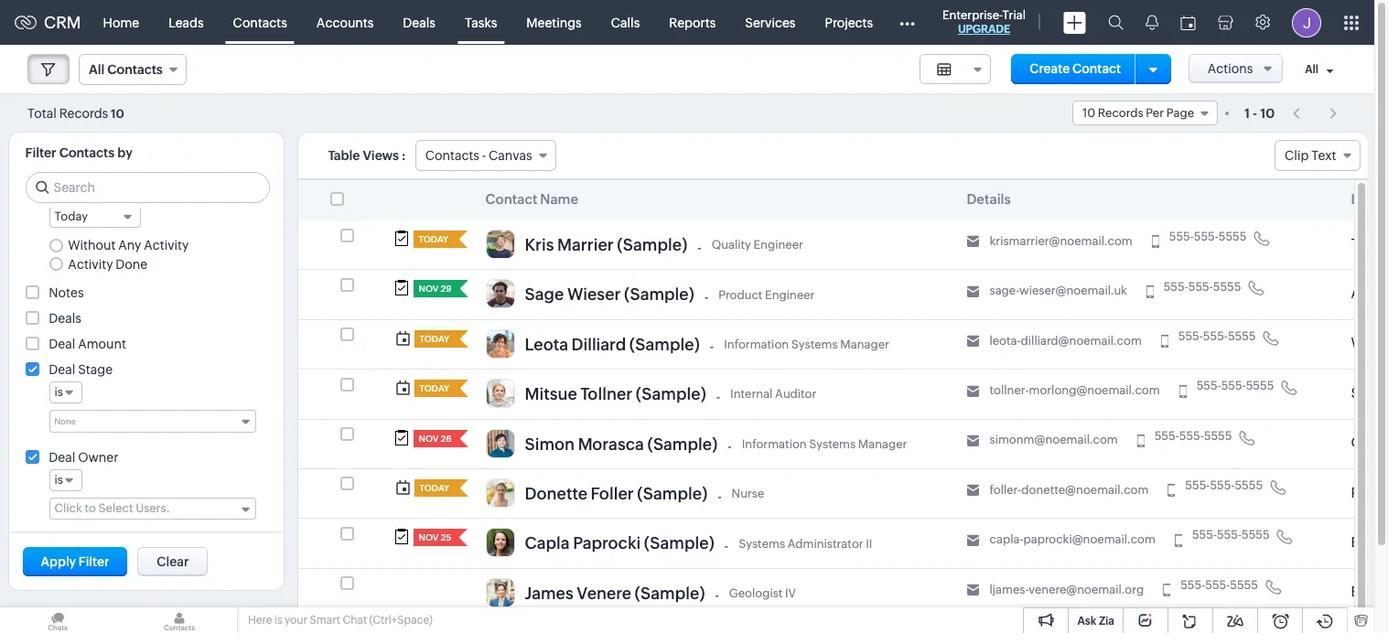 Task type: describe. For each thing, give the bounding box(es) containing it.
kris marrier (sample) link
[[525, 235, 688, 259]]

venere@noemail.org
[[1029, 583, 1144, 596]]

capla paprocki (sample)
[[525, 534, 715, 553]]

home
[[103, 15, 139, 30]]

create menu image
[[1063, 11, 1086, 33]]

amount
[[78, 337, 126, 351]]

nov 26
[[419, 433, 452, 443]]

tollner-morlong@noemail.com link
[[990, 384, 1160, 398]]

icon_mail image for mitsue tollner (sample)
[[967, 385, 980, 398]]

simonm@noemail.com
[[990, 433, 1118, 447]]

click
[[54, 501, 82, 515]]

leota
[[525, 335, 568, 354]]

emplo
[[1351, 584, 1388, 600]]

views
[[363, 148, 399, 163]]

contacts left by
[[59, 146, 115, 160]]

Search text field
[[26, 173, 269, 202]]

icon_mail image for sage wieser (sample)
[[967, 285, 980, 298]]

- inside field
[[482, 148, 486, 163]]

- for leota dilliard (sample)
[[710, 340, 714, 355]]

activity done
[[68, 257, 147, 272]]

leota-dilliard@noemail.com
[[990, 334, 1142, 347]]

enterprise-trial upgrade
[[943, 8, 1026, 36]]

canvas profile image image for kris marrier (sample)
[[485, 230, 515, 259]]

by
[[117, 146, 133, 160]]

today for kris marrier (sample)
[[419, 234, 449, 244]]

partne
[[1351, 485, 1388, 500]]

click to select users.
[[54, 501, 170, 515]]

mitsue tollner (sample) link
[[525, 384, 706, 409]]

all for all
[[1305, 63, 1319, 76]]

chat
[[343, 614, 367, 627]]

signals element
[[1135, 0, 1170, 45]]

name
[[540, 191, 578, 207]]

geologist iv
[[729, 586, 796, 600]]

nov 25 link
[[413, 529, 451, 547]]

29
[[441, 284, 452, 294]]

web d
[[1351, 335, 1388, 351]]

d
[[1383, 335, 1388, 351]]

meetings
[[526, 15, 582, 30]]

1
[[1245, 106, 1250, 120]]

today inside 'field'
[[54, 210, 88, 223]]

icon_mail image for donette foller (sample)
[[967, 484, 980, 497]]

contact name
[[485, 191, 578, 207]]

calendar image
[[1181, 15, 1196, 30]]

- for kris marrier (sample)
[[698, 240, 702, 255]]

tollner-morlong@noemail.com
[[990, 384, 1160, 397]]

product
[[719, 288, 763, 302]]

1 vertical spatial deals
[[49, 311, 81, 326]]

0 vertical spatial deals
[[403, 15, 436, 30]]

leota dilliard (sample)
[[525, 335, 700, 354]]

(sample) for kris marrier (sample)
[[617, 235, 688, 254]]

- for simon morasca (sample)
[[728, 439, 732, 454]]

icon_mail image for capla paprocki (sample)
[[967, 534, 980, 547]]

manager for leota dilliard (sample)
[[840, 338, 889, 351]]

nov 29
[[419, 284, 452, 294]]

2 vertical spatial is
[[274, 614, 282, 627]]

none field size
[[919, 54, 991, 84]]

projects
[[825, 15, 873, 30]]

create
[[1030, 61, 1070, 76]]

canvas
[[489, 148, 532, 163]]

wieser
[[567, 285, 621, 304]]

s
[[1385, 191, 1388, 207]]

deal for deal amount
[[49, 337, 75, 351]]

auditor
[[775, 387, 817, 401]]

1 horizontal spatial activity
[[144, 238, 189, 253]]

today link for mitsue tollner (sample)
[[414, 380, 452, 397]]

(sample) for leota dilliard (sample)
[[629, 335, 700, 354]]

any
[[118, 238, 141, 253]]

icon_mail image for james venere (sample)
[[967, 584, 980, 597]]

your
[[285, 614, 307, 627]]

systems for simon morasca (sample)
[[809, 437, 856, 451]]

records for total
[[59, 106, 108, 120]]

leads link
[[154, 0, 218, 44]]

users.
[[136, 501, 170, 515]]

Other Modules field
[[888, 8, 927, 37]]

nurse
[[732, 487, 764, 501]]

manager for simon morasca (sample)
[[858, 437, 907, 451]]

signals image
[[1146, 15, 1159, 30]]

information for leota dilliard (sample)
[[724, 338, 789, 351]]

create contact button
[[1012, 54, 1139, 84]]

reports link
[[655, 0, 731, 44]]

donette foller (sample) link
[[525, 484, 708, 508]]

quality engineer
[[712, 238, 803, 252]]

icon_mail image for leota dilliard (sample)
[[967, 335, 980, 348]]

foller-donette@noemail.com link
[[990, 483, 1149, 498]]

today for mitsue tollner (sample)
[[420, 384, 449, 394]]

krismarrier@noemail.com link
[[990, 234, 1133, 249]]

details
[[967, 191, 1011, 207]]

All Contacts field
[[79, 54, 187, 85]]

25
[[441, 533, 451, 543]]

here
[[248, 614, 272, 627]]

crm
[[44, 13, 81, 32]]

mitsue tollner (sample)
[[525, 384, 706, 404]]

zia
[[1099, 615, 1115, 628]]

without
[[68, 238, 116, 253]]

filter inside apply filter button
[[78, 555, 109, 569]]

upgrade
[[958, 23, 1010, 36]]

projects link
[[810, 0, 888, 44]]

canvas profile image image for donette foller (sample)
[[485, 479, 515, 508]]

2 vertical spatial systems
[[739, 537, 785, 550]]

canvas profile image image for capla paprocki (sample)
[[485, 528, 515, 558]]

0 vertical spatial filter
[[25, 146, 56, 160]]

text
[[1312, 148, 1337, 163]]

accounts link
[[302, 0, 388, 44]]

administrator
[[788, 537, 864, 550]]

nov for capla
[[419, 533, 439, 543]]

profile element
[[1281, 0, 1332, 44]]

calls
[[611, 15, 640, 30]]

sage-wieser@noemail.uk link
[[990, 284, 1127, 299]]

foller
[[591, 484, 634, 503]]

trade 
[[1351, 236, 1388, 251]]

all contacts
[[89, 62, 163, 77]]

information systems manager for leota dilliard (sample)
[[724, 338, 889, 351]]

actions
[[1208, 61, 1253, 76]]

lead
[[1351, 191, 1383, 207]]

tasks link
[[450, 0, 512, 44]]

canvas profile image image for sage wieser (sample)
[[485, 279, 515, 309]]

(sample) for capla paprocki (sample)
[[644, 534, 715, 553]]

(sample) for donette foller (sample)
[[637, 484, 708, 503]]

1 - 10
[[1245, 106, 1275, 120]]

is field for owner
[[49, 469, 82, 491]]

table views :
[[328, 148, 406, 163]]

records for 10
[[1098, 106, 1143, 120]]



Task type: vqa. For each thing, say whether or not it's contained in the screenshot.


Task type: locate. For each thing, give the bounding box(es) containing it.
0 horizontal spatial activity
[[68, 257, 113, 272]]

(sample) right wieser
[[624, 285, 695, 304]]

6 icon_mail image from the top
[[967, 484, 980, 497]]

(sample) right venere
[[635, 584, 705, 603]]

nov left 26
[[419, 433, 439, 443]]

icon_mail image left tollner-
[[967, 385, 980, 398]]

3 nov from the top
[[419, 533, 439, 543]]

is field down deal stage
[[49, 381, 82, 403]]

0 vertical spatial is
[[54, 385, 63, 399]]

1 vertical spatial contact
[[485, 191, 538, 207]]

1 horizontal spatial records
[[1098, 106, 1143, 120]]

(sample) right the dilliard
[[629, 335, 700, 354]]

(sample) inside mitsue tollner (sample) link
[[636, 384, 706, 404]]

capla paprocki (sample) link
[[525, 534, 715, 558]]

10 records per page
[[1083, 106, 1194, 120]]

today for donette foller (sample)
[[420, 483, 449, 493]]

2 nov from the top
[[419, 433, 439, 443]]

page
[[1166, 106, 1194, 120]]

1 vertical spatial deal
[[49, 362, 75, 377]]

navigation
[[1284, 100, 1347, 126]]

contacts right :
[[425, 148, 479, 163]]

activity right any
[[144, 238, 189, 253]]

10
[[1260, 106, 1275, 120], [1083, 106, 1096, 120], [111, 107, 124, 120]]

filter
[[25, 146, 56, 160], [78, 555, 109, 569]]

ljames-venere@noemail.org link
[[990, 583, 1144, 597]]

2 is field from the top
[[49, 469, 82, 491]]

sage wieser (sample) link
[[525, 285, 695, 309]]

deal owner
[[49, 450, 118, 465]]

- for james venere (sample)
[[715, 589, 719, 603]]

1 vertical spatial nov
[[419, 433, 439, 443]]

10 for 1 - 10
[[1260, 106, 1275, 120]]

activity down without
[[68, 257, 113, 272]]

leota dilliard (sample) link
[[525, 335, 700, 359]]

done
[[116, 257, 147, 272]]

(sample) right foller
[[637, 484, 708, 503]]

canvas profile image image for simon morasca (sample)
[[485, 429, 515, 458]]

(sample) inside sage wieser (sample) link
[[624, 285, 695, 304]]

records inside field
[[1098, 106, 1143, 120]]

nov for simon
[[419, 433, 439, 443]]

is for deal stage
[[54, 385, 63, 399]]

(sample) up sage wieser (sample)
[[617, 235, 688, 254]]

icon_mail image
[[967, 236, 980, 248], [967, 285, 980, 298], [967, 335, 980, 348], [967, 385, 980, 398], [967, 435, 980, 447], [967, 484, 980, 497], [967, 534, 980, 547], [967, 584, 980, 597]]

today link
[[413, 231, 451, 248], [414, 330, 452, 348], [414, 380, 452, 397], [414, 479, 452, 497]]

canvas profile image image left donette
[[485, 479, 515, 508]]

apply filter
[[41, 555, 109, 569]]

5 icon_mail image from the top
[[967, 435, 980, 447]]

clear
[[157, 555, 189, 569]]

wieser@noemail.uk
[[1020, 284, 1127, 298]]

all up 'total records 10'
[[89, 62, 105, 77]]

2 vertical spatial nov
[[419, 533, 439, 543]]

icon_mail image left sage- on the top right of the page
[[967, 285, 980, 298]]

services link
[[731, 0, 810, 44]]

nov for sage
[[419, 284, 439, 294]]

1 vertical spatial activity
[[68, 257, 113, 272]]

1 vertical spatial is field
[[49, 469, 82, 491]]

1 horizontal spatial none field
[[919, 54, 991, 84]]

size image
[[937, 61, 951, 78]]

systems down auditor at the bottom right of page
[[809, 437, 856, 451]]

search element
[[1097, 0, 1135, 45]]

is up click
[[54, 473, 63, 487]]

canvas profile image image left mitsue
[[485, 379, 515, 408]]

8 icon_mail image from the top
[[967, 584, 980, 597]]

1 vertical spatial information
[[742, 437, 807, 451]]

Contacts - Canvas field
[[415, 140, 556, 171]]

(ctrl+space)
[[369, 614, 433, 627]]

10 down create contact button
[[1083, 106, 1096, 120]]

today up without
[[54, 210, 88, 223]]

0 horizontal spatial records
[[59, 106, 108, 120]]

1 horizontal spatial all
[[1305, 63, 1319, 76]]

dilliard
[[572, 335, 626, 354]]

10 inside 'total records 10'
[[111, 107, 124, 120]]

engineer right product
[[765, 288, 815, 302]]

all down profile element
[[1305, 63, 1319, 76]]

deals left tasks link
[[403, 15, 436, 30]]

icon_mail image left ljames-
[[967, 584, 980, 597]]

engineer right quality
[[754, 238, 803, 252]]

ask zia
[[1078, 615, 1115, 628]]

deal left the stage
[[49, 362, 75, 377]]

paprocki
[[573, 534, 641, 553]]

information systems manager down auditor at the bottom right of page
[[742, 437, 907, 451]]

icon_mail image for simon morasca (sample)
[[967, 435, 980, 447]]

None field
[[919, 54, 991, 84], [49, 410, 256, 433]]

is down deal stage
[[54, 385, 63, 399]]

contacts link
[[218, 0, 302, 44]]

today link for donette foller (sample)
[[414, 479, 452, 497]]

information for simon morasca (sample)
[[742, 437, 807, 451]]

sage-wieser@noemail.uk
[[990, 284, 1127, 298]]

10 up by
[[111, 107, 124, 120]]

records left per
[[1098, 106, 1143, 120]]

all
[[89, 62, 105, 77], [1305, 63, 1319, 76]]

0 horizontal spatial 10
[[111, 107, 124, 120]]

None text field
[[54, 413, 233, 427]]

- for donette foller (sample)
[[718, 489, 722, 504]]

foller-donette@noemail.com
[[990, 483, 1149, 497]]

nov left the 29
[[419, 284, 439, 294]]

10 for total records 10
[[111, 107, 124, 120]]

3 deal from the top
[[49, 450, 75, 465]]

records up the filter contacts by
[[59, 106, 108, 120]]

simon morasca (sample) link
[[525, 434, 718, 458]]

0 horizontal spatial none field
[[49, 410, 256, 433]]

is for deal owner
[[54, 473, 63, 487]]

canvas profile image image left james
[[485, 578, 515, 607]]

systems for leota dilliard (sample)
[[791, 338, 838, 351]]

1 nov from the top
[[419, 284, 439, 294]]

apply filter button
[[22, 547, 128, 577]]

deal for deal owner
[[49, 450, 75, 465]]

today for leota dilliard (sample)
[[420, 334, 449, 344]]

chats image
[[0, 608, 115, 633]]

icon_mail image left foller-
[[967, 484, 980, 497]]

james
[[525, 584, 574, 603]]

none field none
[[49, 410, 256, 433]]

icon_mobile image
[[1152, 236, 1159, 248], [1146, 285, 1154, 298], [1161, 335, 1168, 348], [1179, 385, 1187, 398], [1137, 435, 1145, 447], [1168, 484, 1175, 497], [1175, 534, 1182, 547], [1163, 584, 1171, 597]]

profile image
[[1292, 8, 1321, 37]]

today link up nov 26 link
[[414, 380, 452, 397]]

donette
[[525, 484, 588, 503]]

contacts image
[[122, 608, 237, 633]]

accounts
[[316, 15, 374, 30]]

today up nov 29 link
[[419, 234, 449, 244]]

today link down nov 26 link
[[414, 479, 452, 497]]

(sample) for james venere (sample)
[[635, 584, 705, 603]]

2 vertical spatial deal
[[49, 450, 75, 465]]

search image
[[1108, 15, 1124, 30]]

1 canvas profile image image from the top
[[485, 230, 515, 259]]

information up internal
[[724, 338, 789, 351]]

donette foller (sample)
[[525, 484, 708, 503]]

0 vertical spatial is field
[[49, 381, 82, 403]]

contacts down home
[[107, 62, 163, 77]]

total records 10
[[27, 106, 124, 120]]

0 vertical spatial information systems manager
[[724, 338, 889, 351]]

trade
[[1351, 236, 1388, 251]]

0 vertical spatial activity
[[144, 238, 189, 253]]

information down the internal auditor
[[742, 437, 807, 451]]

10 inside field
[[1083, 106, 1096, 120]]

deal stage
[[49, 362, 113, 377]]

icon_mail image left capla-
[[967, 534, 980, 547]]

web
[[1351, 335, 1380, 351]]

leads
[[169, 15, 204, 30]]

is field up click
[[49, 469, 82, 491]]

(sample) for mitsue tollner (sample)
[[636, 384, 706, 404]]

contact
[[1072, 61, 1121, 76], [485, 191, 538, 207]]

canvas profile image image left 'sage'
[[485, 279, 515, 309]]

simon morasca (sample)
[[525, 434, 718, 453]]

filter down the total
[[25, 146, 56, 160]]

Clip Text field
[[1275, 140, 1360, 171]]

(sample) right paprocki
[[644, 534, 715, 553]]

3 canvas profile image image from the top
[[485, 329, 515, 359]]

deal left owner
[[49, 450, 75, 465]]

engineer for kris marrier (sample)
[[754, 238, 803, 252]]

engineer for sage wieser (sample)
[[765, 288, 815, 302]]

4 icon_mail image from the top
[[967, 385, 980, 398]]

nov left 25
[[419, 533, 439, 543]]

leota-
[[990, 334, 1021, 347]]

today link up nov 29 link
[[413, 231, 451, 248]]

information systems manager
[[724, 338, 889, 351], [742, 437, 907, 451]]

(sample) for simon morasca (sample)
[[647, 434, 718, 453]]

information systems manager up auditor at the bottom right of page
[[724, 338, 889, 351]]

contacts
[[233, 15, 287, 30], [107, 62, 163, 77], [59, 146, 115, 160], [425, 148, 479, 163]]

1 horizontal spatial contact
[[1072, 61, 1121, 76]]

systems up auditor at the bottom right of page
[[791, 338, 838, 351]]

filter right apply
[[78, 555, 109, 569]]

canvas profile image image left simon
[[485, 429, 515, 458]]

deals
[[403, 15, 436, 30], [49, 311, 81, 326]]

ask
[[1078, 615, 1097, 628]]

information systems manager for simon morasca (sample)
[[742, 437, 907, 451]]

0 vertical spatial systems
[[791, 338, 838, 351]]

1 vertical spatial none field
[[49, 410, 256, 433]]

1 vertical spatial manager
[[858, 437, 907, 451]]

icon_mail image left leota-
[[967, 335, 980, 348]]

notes
[[49, 285, 84, 300]]

contact inside button
[[1072, 61, 1121, 76]]

systems
[[791, 338, 838, 351], [809, 437, 856, 451], [739, 537, 785, 550]]

-
[[1253, 106, 1258, 120], [482, 148, 486, 163], [698, 240, 702, 255], [705, 290, 709, 305], [710, 340, 714, 355], [716, 390, 720, 404], [728, 439, 732, 454], [718, 489, 722, 504], [725, 539, 729, 554], [715, 589, 719, 603]]

icon_mail image down details
[[967, 236, 980, 248]]

1 horizontal spatial filter
[[78, 555, 109, 569]]

today link for leota dilliard (sample)
[[414, 330, 452, 348]]

(sample) inside leota dilliard (sample) link
[[629, 335, 700, 354]]

4 canvas profile image image from the top
[[485, 379, 515, 408]]

0 horizontal spatial deals
[[49, 311, 81, 326]]

0 vertical spatial nov
[[419, 284, 439, 294]]

Click to Select Users. field
[[49, 498, 256, 520]]

is left your
[[274, 614, 282, 627]]

information
[[724, 338, 789, 351], [742, 437, 807, 451]]

0 vertical spatial none field
[[919, 54, 991, 84]]

create menu element
[[1052, 0, 1097, 44]]

(sample) inside james venere (sample) link
[[635, 584, 705, 603]]

contacts inside field
[[107, 62, 163, 77]]

1 vertical spatial is
[[54, 473, 63, 487]]

0 horizontal spatial contact
[[485, 191, 538, 207]]

contacts inside field
[[425, 148, 479, 163]]

deals down notes
[[49, 311, 81, 326]]

kris
[[525, 235, 554, 254]]

6 canvas profile image image from the top
[[485, 479, 515, 508]]

smart
[[310, 614, 340, 627]]

to
[[85, 501, 96, 515]]

1 horizontal spatial 10
[[1083, 106, 1096, 120]]

morlong@noemail.com
[[1029, 384, 1160, 397]]

today link for kris marrier (sample)
[[413, 231, 451, 248]]

contact right create
[[1072, 61, 1121, 76]]

1 horizontal spatial deals
[[403, 15, 436, 30]]

(sample) right morasca
[[647, 434, 718, 453]]

services
[[745, 15, 796, 30]]

james venere (sample) link
[[525, 584, 705, 608]]

nov 29 link
[[413, 280, 452, 298]]

calls link
[[596, 0, 655, 44]]

capla-paprocki@noemail.com link
[[990, 533, 1156, 547]]

canvas profile image image left the capla
[[485, 528, 515, 558]]

nov 26 link
[[413, 430, 452, 447]]

(sample) inside capla paprocki (sample) link
[[644, 534, 715, 553]]

sage wieser (sample)
[[525, 285, 695, 304]]

1 vertical spatial systems
[[809, 437, 856, 451]]

all inside field
[[89, 62, 105, 77]]

555-555-5555
[[1169, 230, 1247, 244], [1164, 280, 1241, 293], [1179, 329, 1256, 343], [1197, 379, 1274, 393], [1155, 429, 1232, 443], [1185, 479, 1263, 492], [1192, 528, 1270, 542], [1181, 578, 1258, 592]]

internal auditor
[[730, 387, 817, 401]]

1 vertical spatial engineer
[[765, 288, 815, 302]]

systems up the geologist iv
[[739, 537, 785, 550]]

owner
[[78, 450, 118, 465]]

1 icon_mail image from the top
[[967, 236, 980, 248]]

7 canvas profile image image from the top
[[485, 528, 515, 558]]

ljames-
[[990, 583, 1029, 596]]

simonm@noemail.com link
[[990, 433, 1118, 448]]

sage-
[[990, 284, 1020, 298]]

2 horizontal spatial 10
[[1260, 106, 1275, 120]]

0 vertical spatial contact
[[1072, 61, 1121, 76]]

1 vertical spatial information systems manager
[[742, 437, 907, 451]]

filter contacts by
[[25, 146, 133, 160]]

(sample) inside donette foller (sample) link
[[637, 484, 708, 503]]

canvas profile image image left leota
[[485, 329, 515, 359]]

today
[[54, 210, 88, 223], [419, 234, 449, 244], [420, 334, 449, 344], [420, 384, 449, 394], [420, 483, 449, 493]]

0 horizontal spatial all
[[89, 62, 105, 77]]

7 icon_mail image from the top
[[967, 534, 980, 547]]

today down nov 29
[[420, 334, 449, 344]]

0 horizontal spatial filter
[[25, 146, 56, 160]]

morasca
[[578, 434, 644, 453]]

0 vertical spatial manager
[[840, 338, 889, 351]]

1 deal from the top
[[49, 337, 75, 351]]

none field up owner
[[49, 410, 256, 433]]

1 vertical spatial filter
[[78, 555, 109, 569]]

product engineer
[[719, 288, 815, 302]]

deal up deal stage
[[49, 337, 75, 351]]

online
[[1351, 435, 1388, 450]]

- for mitsue tollner (sample)
[[716, 390, 720, 404]]

capla-paprocki@noemail.com
[[990, 533, 1156, 547]]

:
[[402, 148, 406, 163]]

2 deal from the top
[[49, 362, 75, 377]]

krismarrier@noemail.com
[[990, 234, 1133, 248]]

contact down canvas at the left
[[485, 191, 538, 207]]

2 icon_mail image from the top
[[967, 285, 980, 298]]

(sample) for sage wieser (sample)
[[624, 285, 695, 304]]

icon_mail image for kris marrier (sample)
[[967, 236, 980, 248]]

is field for stage
[[49, 381, 82, 403]]

2 canvas profile image image from the top
[[485, 279, 515, 309]]

0 vertical spatial information
[[724, 338, 789, 351]]

8 canvas profile image image from the top
[[485, 578, 515, 607]]

(sample) inside kris marrier (sample) link
[[617, 235, 688, 254]]

(sample) right the tollner
[[636, 384, 706, 404]]

today up nov 25 at bottom left
[[420, 483, 449, 493]]

0 vertical spatial engineer
[[754, 238, 803, 252]]

3 icon_mail image from the top
[[967, 335, 980, 348]]

canvas profile image image for leota dilliard (sample)
[[485, 329, 515, 359]]

canvas profile image image for mitsue tollner (sample)
[[485, 379, 515, 408]]

Today field
[[49, 206, 140, 228]]

none field down 'upgrade'
[[919, 54, 991, 84]]

canvas profile image image
[[485, 230, 515, 259], [485, 279, 515, 309], [485, 329, 515, 359], [485, 379, 515, 408], [485, 429, 515, 458], [485, 479, 515, 508], [485, 528, 515, 558], [485, 578, 515, 607]]

canvas profile image image for james venere (sample)
[[485, 578, 515, 607]]

canvas profile image image left kris
[[485, 230, 515, 259]]

555-
[[1169, 230, 1194, 244], [1194, 230, 1219, 244], [1164, 280, 1189, 293], [1189, 280, 1213, 293], [1179, 329, 1203, 343], [1203, 329, 1228, 343], [1197, 379, 1221, 393], [1221, 379, 1246, 393], [1155, 429, 1179, 443], [1179, 429, 1204, 443], [1185, 479, 1210, 492], [1210, 479, 1235, 492], [1192, 528, 1217, 542], [1217, 528, 1242, 542], [1181, 578, 1205, 592], [1205, 578, 1230, 592]]

here is your smart chat (ctrl+space)
[[248, 614, 433, 627]]

10 right 1
[[1260, 106, 1275, 120]]

10 Records Per Page field
[[1072, 101, 1218, 125]]

today link down nov 29 link
[[414, 330, 452, 348]]

(sample) inside simon morasca (sample) link
[[647, 434, 718, 453]]

adver
[[1351, 286, 1388, 301]]

today up nov 26 on the bottom left
[[420, 384, 449, 394]]

- for sage wieser (sample)
[[705, 290, 709, 305]]

- for capla paprocki (sample)
[[725, 539, 729, 554]]

5 canvas profile image image from the top
[[485, 429, 515, 458]]

simon
[[525, 434, 575, 453]]

is field
[[49, 381, 82, 403], [49, 469, 82, 491]]

deal for deal stage
[[49, 362, 75, 377]]

contacts right leads
[[233, 15, 287, 30]]

all for all contacts
[[89, 62, 105, 77]]

ljames-venere@noemail.org
[[990, 583, 1144, 596]]

0 vertical spatial deal
[[49, 337, 75, 351]]

icon_mail image left simonm@noemail.com link
[[967, 435, 980, 447]]

1 is field from the top
[[49, 381, 82, 403]]

reports
[[669, 15, 716, 30]]



